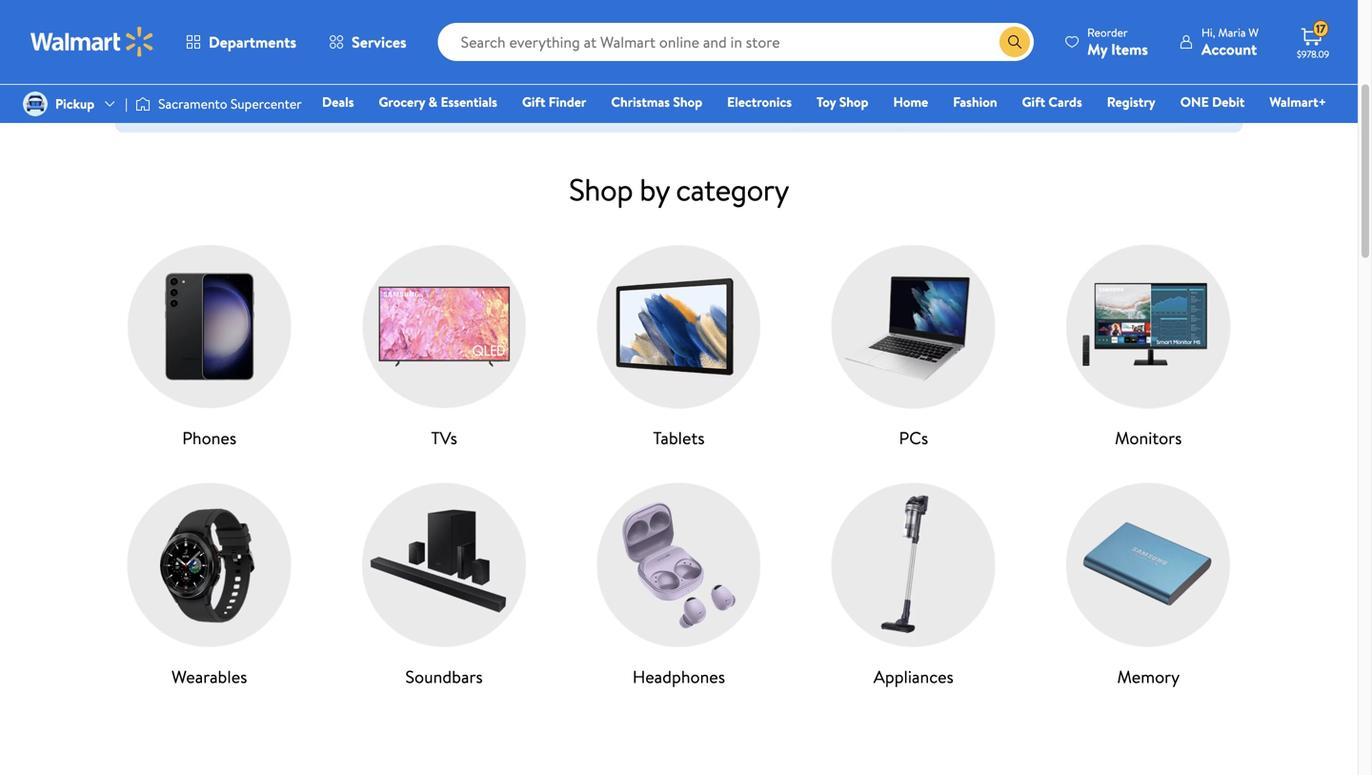 Task type: locate. For each thing, give the bounding box(es) containing it.
 image for sacramento supercenter
[[135, 94, 151, 113]]

1 horizontal spatial  image
[[135, 94, 151, 113]]

christmas shop link
[[603, 92, 711, 112]]

w
[[1249, 24, 1259, 41]]

0 horizontal spatial  image
[[23, 92, 48, 116]]

account
[[1202, 39, 1258, 60]]

services button
[[313, 19, 423, 65]]

supercenter
[[231, 94, 302, 113]]

search icon image
[[1008, 34, 1023, 50]]

one debit
[[1181, 92, 1245, 111]]

gift inside gift cards link
[[1023, 92, 1046, 111]]

gift
[[522, 92, 546, 111], [1023, 92, 1046, 111]]

sacramento supercenter
[[158, 94, 302, 113]]

shop for christmas shop
[[673, 92, 703, 111]]

registry
[[1107, 92, 1156, 111]]

1 gift from the left
[[522, 92, 546, 111]]

2 gift from the left
[[1023, 92, 1046, 111]]

essentials
[[441, 92, 498, 111]]

walmart image
[[31, 27, 154, 57]]

electronics link
[[719, 92, 801, 112]]

0 horizontal spatial gift
[[522, 92, 546, 111]]

gift inside gift finder 'link'
[[522, 92, 546, 111]]

walmart+
[[1270, 92, 1327, 111]]

1 shop from the left
[[673, 92, 703, 111]]

grocery
[[379, 92, 425, 111]]

 image right |
[[135, 94, 151, 113]]

debit
[[1213, 92, 1245, 111]]

2 shop from the left
[[840, 92, 869, 111]]

&
[[429, 92, 438, 111]]

 image
[[23, 92, 48, 116], [135, 94, 151, 113]]

shop right toy
[[840, 92, 869, 111]]

christmas
[[611, 92, 670, 111]]

gift left finder
[[522, 92, 546, 111]]

$978.09
[[1297, 48, 1330, 61]]

shop
[[673, 92, 703, 111], [840, 92, 869, 111]]

17
[[1317, 21, 1326, 37]]

deals link
[[314, 92, 363, 112]]

electronics
[[728, 92, 792, 111]]

hi, maria w account
[[1202, 24, 1259, 60]]

grocery & essentials link
[[370, 92, 506, 112]]

gift left cards
[[1023, 92, 1046, 111]]

sacramento
[[158, 94, 227, 113]]

gift for gift cards
[[1023, 92, 1046, 111]]

shop for toy shop
[[840, 92, 869, 111]]

shop right christmas
[[673, 92, 703, 111]]

1 horizontal spatial shop
[[840, 92, 869, 111]]

 image left pickup
[[23, 92, 48, 116]]

0 horizontal spatial shop
[[673, 92, 703, 111]]

1 horizontal spatial gift
[[1023, 92, 1046, 111]]

grocery & essentials
[[379, 92, 498, 111]]

walmart+ link
[[1262, 92, 1336, 112]]



Task type: describe. For each thing, give the bounding box(es) containing it.
cards
[[1049, 92, 1083, 111]]

Search search field
[[438, 23, 1034, 61]]

christmas shop
[[611, 92, 703, 111]]

finder
[[549, 92, 587, 111]]

toy shop
[[817, 92, 869, 111]]

maria
[[1219, 24, 1246, 41]]

reorder my items
[[1088, 24, 1149, 60]]

 image for pickup
[[23, 92, 48, 116]]

one debit link
[[1172, 92, 1254, 112]]

items
[[1112, 39, 1149, 60]]

gift finder
[[522, 92, 587, 111]]

gift cards link
[[1014, 92, 1091, 112]]

gift cards
[[1023, 92, 1083, 111]]

Walmart Site-Wide search field
[[438, 23, 1034, 61]]

departments
[[209, 31, 297, 52]]

home
[[894, 92, 929, 111]]

services
[[352, 31, 407, 52]]

fashion
[[953, 92, 998, 111]]

departments button
[[170, 19, 313, 65]]

toy shop link
[[808, 92, 878, 112]]

gift for gift finder
[[522, 92, 546, 111]]

pickup
[[55, 94, 95, 113]]

reorder
[[1088, 24, 1128, 41]]

home link
[[885, 92, 937, 112]]

toy
[[817, 92, 836, 111]]

|
[[125, 94, 128, 113]]

gift finder link
[[514, 92, 595, 112]]

registry link
[[1099, 92, 1165, 112]]

deals
[[322, 92, 354, 111]]

hi,
[[1202, 24, 1216, 41]]

fashion link
[[945, 92, 1006, 112]]

my
[[1088, 39, 1108, 60]]

one
[[1181, 92, 1210, 111]]



Task type: vqa. For each thing, say whether or not it's contained in the screenshot.
'ride' on the bottom left
no



